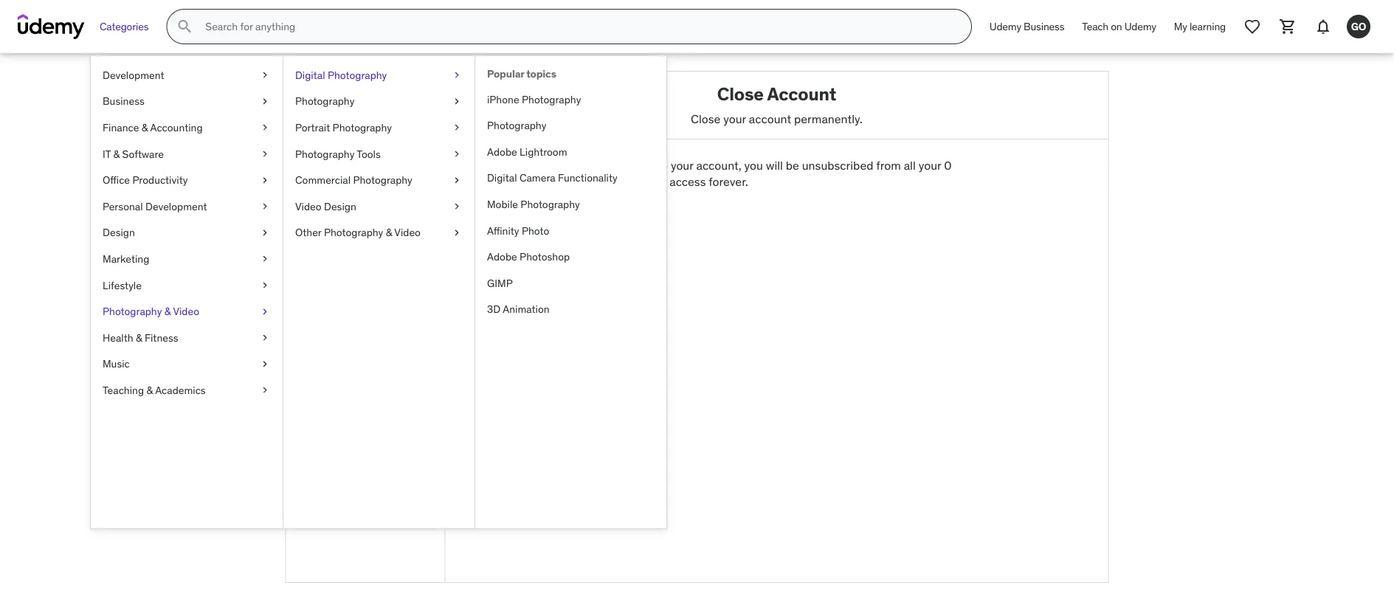Task type: locate. For each thing, give the bounding box(es) containing it.
1 horizontal spatial photography link
[[475, 112, 666, 139]]

your up "account,"
[[724, 111, 746, 126]]

you up forever.
[[744, 158, 763, 173]]

design down the gary
[[324, 200, 356, 213]]

it
[[103, 147, 111, 160]]

0 vertical spatial development
[[103, 68, 164, 82]]

xsmall image for photography & video
[[259, 304, 271, 319]]

1 vertical spatial go
[[348, 113, 383, 142]]

finance & accounting link
[[91, 115, 283, 141]]

0 horizontal spatial you
[[619, 158, 637, 173]]

development
[[103, 68, 164, 82], [145, 200, 207, 213]]

2 horizontal spatial video
[[394, 226, 421, 239]]

lightroom
[[520, 145, 567, 158]]

xsmall image for development
[[259, 68, 271, 82]]

business link
[[91, 88, 283, 115]]

adobe left lightroom
[[487, 145, 517, 158]]

business left teach
[[1024, 20, 1065, 33]]

xsmall image inside the office productivity link
[[259, 173, 271, 187]]

will right and
[[625, 174, 642, 189]]

2 horizontal spatial your
[[919, 158, 941, 173]]

video right profile
[[394, 226, 421, 239]]

xsmall image
[[259, 68, 271, 82], [259, 94, 271, 109], [259, 120, 271, 135], [259, 147, 271, 161], [259, 199, 271, 214], [451, 199, 463, 214], [451, 226, 463, 240], [259, 252, 271, 266], [259, 278, 271, 293], [259, 304, 271, 319], [259, 331, 271, 345], [259, 383, 271, 398]]

0 vertical spatial adobe
[[487, 145, 517, 158]]

& right health
[[136, 331, 142, 344]]

xsmall image inside marketing link
[[259, 252, 271, 266]]

design inside 'link'
[[103, 226, 135, 239]]

digital camera functionality link
[[475, 165, 666, 191]]

office
[[103, 173, 130, 187]]

xsmall image for commercial photography
[[451, 173, 463, 187]]

commercial photography
[[295, 173, 412, 187]]

if you close your account, you will be unsubscribed from all your 0 courses, and will lose access forever.
[[555, 158, 952, 189]]

& for video
[[164, 305, 171, 318]]

0 horizontal spatial business
[[103, 95, 145, 108]]

xsmall image inside music link
[[259, 357, 271, 371]]

business up finance
[[103, 95, 145, 108]]

music link
[[91, 351, 283, 377]]

0 vertical spatial video
[[295, 200, 321, 213]]

xsmall image for personal development
[[259, 199, 271, 214]]

xsmall image inside digital photography link
[[451, 68, 463, 82]]

xsmall image inside design 'link'
[[259, 226, 271, 240]]

2 you from the left
[[744, 158, 763, 173]]

photo
[[522, 224, 549, 237]]

teaching & academics
[[103, 384, 206, 397]]

go right notifications 'icon'
[[1351, 20, 1366, 33]]

notifications image
[[1315, 18, 1332, 35]]

xsmall image inside personal development link
[[259, 199, 271, 214]]

go up tools
[[348, 113, 383, 142]]

1 adobe from the top
[[487, 145, 517, 158]]

2 adobe from the top
[[487, 250, 517, 263]]

1 horizontal spatial business
[[1024, 20, 1065, 33]]

& down "video design" link
[[386, 226, 392, 239]]

1 horizontal spatial account
[[749, 111, 791, 126]]

development down the office productivity link
[[145, 200, 207, 213]]

xsmall image inside business link
[[259, 94, 271, 109]]

your up access
[[671, 158, 694, 173]]

0 horizontal spatial udemy
[[990, 20, 1021, 33]]

other photography & video
[[295, 226, 421, 239]]

xsmall image inside photography & video link
[[259, 304, 271, 319]]

xsmall image for it & software
[[259, 147, 271, 161]]

xsmall image for digital photography
[[451, 68, 463, 82]]

0 vertical spatial design
[[324, 200, 356, 213]]

xsmall image inside finance & accounting link
[[259, 120, 271, 135]]

digital
[[295, 68, 325, 82], [487, 171, 517, 185]]

iphone photography
[[487, 92, 581, 106]]

your inside close account close your account permanently.
[[724, 111, 746, 126]]

0 horizontal spatial your
[[671, 158, 694, 173]]

your left 0
[[919, 158, 941, 173]]

digital inside digital camera functionality link
[[487, 171, 517, 185]]

& inside 'link'
[[113, 147, 120, 160]]

xsmall image inside "it & software" 'link'
[[259, 147, 271, 161]]

0 horizontal spatial video
[[173, 305, 199, 318]]

0
[[944, 158, 952, 173]]

affinity
[[487, 224, 519, 237]]

photography link for portrait photography
[[283, 88, 475, 115]]

digital up mobile
[[487, 171, 517, 185]]

close for account
[[564, 212, 595, 227]]

video
[[295, 200, 321, 213], [394, 226, 421, 239], [173, 305, 199, 318]]

udemy business
[[990, 20, 1065, 33]]

xsmall image for marketing
[[259, 252, 271, 266]]

account inside button
[[598, 212, 642, 227]]

animation
[[503, 303, 550, 316]]

go
[[1351, 20, 1366, 33], [348, 113, 383, 142]]

1 vertical spatial design
[[103, 226, 135, 239]]

xsmall image inside the development link
[[259, 68, 271, 82]]

0 horizontal spatial digital
[[295, 68, 325, 82]]

digital up portrait
[[295, 68, 325, 82]]

adobe for adobe lightroom
[[487, 145, 517, 158]]

& right teaching
[[147, 384, 153, 397]]

0 vertical spatial digital
[[295, 68, 325, 82]]

photography link
[[283, 88, 475, 115], [475, 112, 666, 139]]

on
[[1111, 20, 1122, 33]]

xsmall image for office productivity
[[259, 173, 271, 187]]

video up view
[[295, 200, 321, 213]]

& for academics
[[147, 384, 153, 397]]

adobe photoshop
[[487, 250, 570, 263]]

adobe photoshop link
[[475, 244, 666, 270]]

popular
[[487, 67, 524, 80]]

productivity
[[132, 173, 188, 187]]

business inside business link
[[103, 95, 145, 108]]

1 horizontal spatial design
[[324, 200, 356, 213]]

business
[[1024, 20, 1065, 33], [103, 95, 145, 108]]

will left the be
[[766, 158, 783, 173]]

3d
[[487, 303, 501, 316]]

close down courses,
[[564, 212, 595, 227]]

portrait photography link
[[283, 115, 475, 141]]

close
[[717, 83, 764, 105], [691, 111, 721, 126], [564, 212, 595, 227]]

digital inside digital photography link
[[295, 68, 325, 82]]

mobile photography link
[[475, 191, 666, 218]]

0 vertical spatial close
[[717, 83, 764, 105]]

design down 'personal'
[[103, 226, 135, 239]]

view public profile
[[298, 219, 394, 234]]

xsmall image for lifestyle
[[259, 278, 271, 293]]

design link
[[91, 220, 283, 246]]

digital photography
[[295, 68, 387, 82]]

0 horizontal spatial design
[[103, 226, 135, 239]]

account down account
[[749, 111, 791, 126]]

xsmall image for business
[[259, 94, 271, 109]]

2 vertical spatial close
[[564, 212, 595, 227]]

topics
[[526, 67, 556, 80]]

adobe down the affinity
[[487, 250, 517, 263]]

0 vertical spatial business
[[1024, 20, 1065, 33]]

xsmall image inside other photography & video link
[[451, 226, 463, 240]]

0 horizontal spatial account
[[598, 212, 642, 227]]

1 horizontal spatial video
[[295, 200, 321, 213]]

1 horizontal spatial go
[[1351, 20, 1366, 33]]

your
[[724, 111, 746, 126], [671, 158, 694, 173], [919, 158, 941, 173]]

design
[[324, 200, 356, 213], [103, 226, 135, 239]]

3d animation link
[[475, 296, 666, 323]]

development link
[[91, 62, 283, 88]]

teaching & academics link
[[91, 377, 283, 404]]

my
[[1174, 20, 1187, 33]]

account down and
[[598, 212, 642, 227]]

udemy
[[990, 20, 1021, 33], [1125, 20, 1156, 33]]

& right finance
[[142, 121, 148, 134]]

close up "account,"
[[691, 111, 721, 126]]

health
[[103, 331, 133, 344]]

1 vertical spatial video
[[394, 226, 421, 239]]

xsmall image
[[451, 68, 463, 82], [451, 94, 463, 109], [451, 120, 463, 135], [451, 147, 463, 161], [259, 173, 271, 187], [451, 173, 463, 187], [259, 226, 271, 240], [259, 357, 271, 371]]

1 horizontal spatial udemy
[[1125, 20, 1156, 33]]

your for you
[[671, 158, 694, 173]]

xsmall image inside "commercial photography" link
[[451, 173, 463, 187]]

lifestyle link
[[91, 272, 283, 298]]

1 vertical spatial digital
[[487, 171, 517, 185]]

you right if
[[619, 158, 637, 173]]

teach
[[1082, 20, 1109, 33]]

photoshop
[[520, 250, 570, 263]]

2 vertical spatial video
[[173, 305, 199, 318]]

adobe
[[487, 145, 517, 158], [487, 250, 517, 263]]

xsmall image inside teaching & academics link
[[259, 383, 271, 398]]

xsmall image inside photography tools link
[[451, 147, 463, 161]]

2 udemy from the left
[[1125, 20, 1156, 33]]

my learning link
[[1165, 9, 1235, 44]]

your for account
[[724, 111, 746, 126]]

0 vertical spatial account
[[749, 111, 791, 126]]

close account close your account permanently.
[[691, 83, 863, 126]]

xsmall image for finance & accounting
[[259, 120, 271, 135]]

xsmall image inside health & fitness link
[[259, 331, 271, 345]]

xsmall image for other photography & video
[[451, 226, 463, 240]]

finance
[[103, 121, 139, 134]]

& up fitness
[[164, 305, 171, 318]]

shopping cart with 0 items image
[[1279, 18, 1297, 35]]

photography link up portrait photography
[[283, 88, 475, 115]]

xsmall image for photography
[[451, 94, 463, 109]]

1 vertical spatial adobe
[[487, 250, 517, 263]]

1 you from the left
[[619, 158, 637, 173]]

teach on udemy
[[1082, 20, 1156, 33]]

xsmall image inside portrait photography link
[[451, 120, 463, 135]]

categories button
[[91, 9, 157, 44]]

development down categories 'dropdown button'
[[103, 68, 164, 82]]

close left account
[[717, 83, 764, 105]]

0 horizontal spatial photography link
[[283, 88, 475, 115]]

gimp
[[487, 276, 513, 290]]

0 horizontal spatial go
[[348, 113, 383, 142]]

1 vertical spatial business
[[103, 95, 145, 108]]

1 horizontal spatial will
[[766, 158, 783, 173]]

1 vertical spatial account
[[598, 212, 642, 227]]

video down lifestyle 'link'
[[173, 305, 199, 318]]

Search for anything text field
[[202, 14, 954, 39]]

xsmall image inside "video design" link
[[451, 199, 463, 214]]

close inside button
[[564, 212, 595, 227]]

udemy image
[[18, 14, 85, 39]]

you
[[619, 158, 637, 173], [744, 158, 763, 173]]

1 horizontal spatial digital
[[487, 171, 517, 185]]

access
[[670, 174, 706, 189]]

xsmall image inside lifestyle 'link'
[[259, 278, 271, 293]]

1 horizontal spatial your
[[724, 111, 746, 126]]

music
[[103, 357, 130, 371]]

&
[[142, 121, 148, 134], [113, 147, 120, 160], [386, 226, 392, 239], [164, 305, 171, 318], [136, 331, 142, 344], [147, 384, 153, 397]]

iphone photography link
[[475, 86, 666, 112]]

1 horizontal spatial you
[[744, 158, 763, 173]]

& for software
[[113, 147, 120, 160]]

0 horizontal spatial will
[[625, 174, 642, 189]]

photography link up lightroom
[[475, 112, 666, 139]]

& right it at top left
[[113, 147, 120, 160]]



Task type: describe. For each thing, give the bounding box(es) containing it.
gimp link
[[475, 270, 666, 296]]

teaching
[[103, 384, 144, 397]]

my learning
[[1174, 20, 1226, 33]]

wishlist image
[[1244, 18, 1261, 35]]

permanently.
[[794, 111, 863, 126]]

warning:
[[555, 158, 606, 173]]

accounting
[[150, 121, 203, 134]]

tools
[[357, 147, 381, 160]]

commercial photography link
[[283, 167, 475, 193]]

software
[[122, 147, 164, 160]]

commercial
[[295, 173, 351, 187]]

photography & video link
[[91, 298, 283, 325]]

gary
[[329, 183, 355, 198]]

1 udemy from the left
[[990, 20, 1021, 33]]

udemy business link
[[981, 9, 1073, 44]]

adobe lightroom
[[487, 145, 567, 158]]

popular topics
[[487, 67, 556, 80]]

xsmall image for music
[[259, 357, 271, 371]]

xsmall image for portrait photography
[[451, 120, 463, 135]]

adobe lightroom link
[[475, 139, 666, 165]]

lose
[[645, 174, 667, 189]]

unsubscribed
[[802, 158, 873, 173]]

adobe for adobe photoshop
[[487, 250, 517, 263]]

courses,
[[555, 174, 600, 189]]

categories
[[100, 20, 149, 33]]

submit search image
[[176, 18, 194, 35]]

1 vertical spatial will
[[625, 174, 642, 189]]

orlando
[[357, 183, 401, 198]]

digital for digital photography
[[295, 68, 325, 82]]

personal
[[103, 200, 143, 213]]

health & fitness
[[103, 331, 178, 344]]

mobile photography
[[487, 198, 580, 211]]

account,
[[696, 158, 742, 173]]

xsmall image for video design
[[451, 199, 463, 214]]

and
[[602, 174, 622, 189]]

photography link for adobe lightroom
[[475, 112, 666, 139]]

xsmall image for photography tools
[[451, 147, 463, 161]]

portrait
[[295, 121, 330, 134]]

personal development
[[103, 200, 207, 213]]

office productivity link
[[91, 167, 283, 193]]

personal development link
[[91, 193, 283, 220]]

close
[[640, 158, 668, 173]]

mobile
[[487, 198, 518, 211]]

marketing link
[[91, 246, 283, 272]]

photography tools link
[[283, 141, 475, 167]]

fitness
[[145, 331, 178, 344]]

be
[[786, 158, 799, 173]]

view public profile link
[[286, 216, 445, 238]]

other
[[295, 226, 321, 239]]

digital photography element
[[475, 56, 666, 528]]

close for account
[[717, 83, 764, 105]]

if
[[609, 158, 616, 173]]

photography & video
[[103, 305, 199, 318]]

functionality
[[558, 171, 618, 185]]

gary orlando
[[329, 183, 401, 198]]

other photography & video link
[[283, 220, 475, 246]]

office productivity
[[103, 173, 188, 187]]

video design
[[295, 200, 356, 213]]

portrait photography
[[295, 121, 392, 134]]

affinity photo link
[[475, 218, 666, 244]]

forever.
[[709, 174, 748, 189]]

view
[[298, 219, 323, 234]]

health & fitness link
[[91, 325, 283, 351]]

1 vertical spatial development
[[145, 200, 207, 213]]

academics
[[155, 384, 206, 397]]

0 vertical spatial go
[[1351, 20, 1366, 33]]

& for accounting
[[142, 121, 148, 134]]

xsmall image for design
[[259, 226, 271, 240]]

0 vertical spatial will
[[766, 158, 783, 173]]

video design link
[[283, 193, 475, 220]]

photography tools
[[295, 147, 381, 160]]

iphone
[[487, 92, 519, 106]]

all
[[904, 158, 916, 173]]

digital for digital camera functionality
[[487, 171, 517, 185]]

xsmall image for teaching & academics
[[259, 383, 271, 398]]

lifestyle
[[103, 278, 142, 292]]

finance & accounting
[[103, 121, 203, 134]]

1 vertical spatial close
[[691, 111, 721, 126]]

& for fitness
[[136, 331, 142, 344]]

go link
[[1341, 9, 1377, 44]]

digital photography link
[[283, 62, 475, 88]]

camera
[[520, 171, 556, 185]]

xsmall image for health & fitness
[[259, 331, 271, 345]]

business inside udemy business link
[[1024, 20, 1065, 33]]

account inside close account close your account permanently.
[[749, 111, 791, 126]]

it & software link
[[91, 141, 283, 167]]

profile
[[361, 219, 394, 234]]

close account
[[564, 212, 642, 227]]

3d animation
[[487, 303, 550, 316]]

close account button
[[555, 202, 651, 238]]

account
[[767, 83, 836, 105]]

public
[[326, 219, 358, 234]]

marketing
[[103, 252, 149, 265]]



Task type: vqa. For each thing, say whether or not it's contained in the screenshot.
Other Business
no



